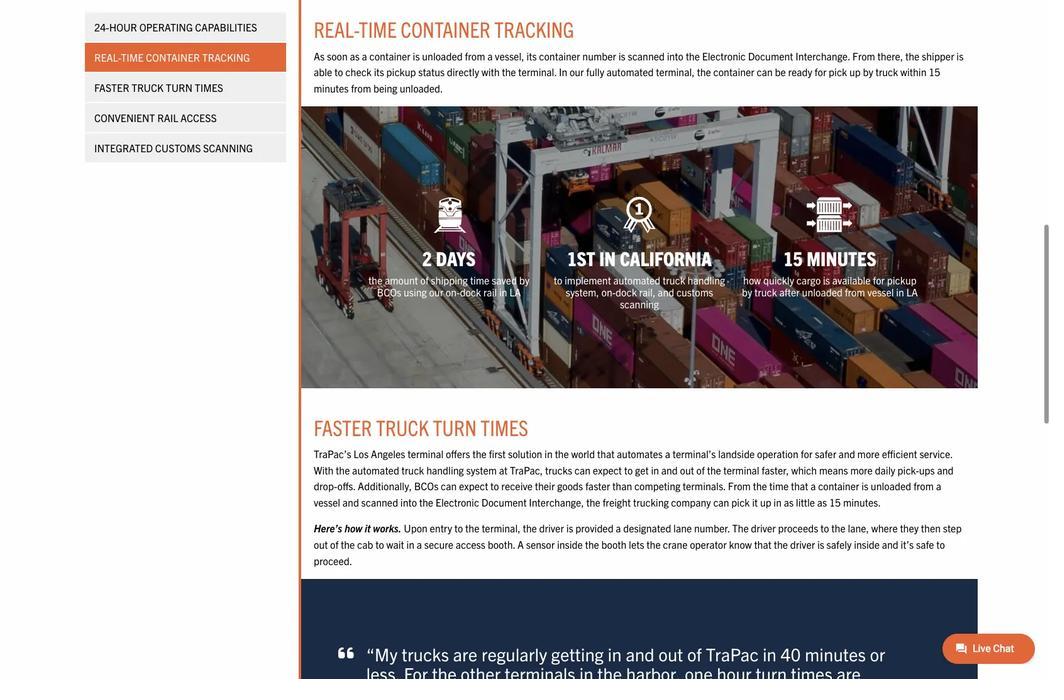 Task type: describe. For each thing, give the bounding box(es) containing it.
be
[[776, 66, 787, 78]]

vessel inside trapac's los angeles terminal offers the first solution in the world that automates a terminal's landside operation for safer and more efficient service. with the automated truck handling system at trapac, trucks can expect to get in and out of the terminal faster, which means more daily pick-ups and drop-offs. additionally, bcos can expect to receive their goods faster than competing terminals. from the time that a container is unloaded from a vessel and scanned into the electronic document interchange, the freight trucking company can pick it up in as little as 15 minutes.
[[314, 496, 341, 508]]

unloaded.
[[400, 82, 443, 94]]

faster,
[[762, 464, 790, 476]]

up inside as soon as a container is unloaded from a vessel, its container number is scanned into the electronic document interchange. from there, the shipper is able to check its pickup status directly with the terminal. in our fully automated terminal, the container can be ready for pick up by truck within 15 minutes from being unloaded.
[[850, 66, 861, 78]]

cab
[[357, 538, 374, 551]]

2
[[423, 245, 432, 270]]

1 vertical spatial turn
[[433, 413, 477, 440]]

hour
[[717, 662, 752, 679]]

24-hour operating capabilities
[[94, 21, 257, 33]]

"my
[[367, 642, 398, 665]]

1 horizontal spatial truck
[[376, 413, 429, 440]]

24-
[[94, 21, 109, 33]]

to right the safe
[[937, 538, 946, 551]]

or
[[871, 642, 886, 665]]

for inside trapac's los angeles terminal offers the first solution in the world that automates a terminal's landside operation for safer and more efficient service. with the automated truck handling system at trapac, trucks can expect to get in and out of the terminal faster, which means more daily pick-ups and drop-offs. additionally, bcos can expect to receive their goods faster than competing terminals. from the time that a container is unloaded from a vessel and scanned into the electronic document interchange, the freight trucking company can pick it up in as little as 15 minutes.
[[801, 447, 813, 460]]

and right ups
[[938, 464, 954, 476]]

first
[[489, 447, 506, 460]]

truck inside 15 minutes how quickly cargo is available for pickup by truck after unloaded from vessel in la
[[755, 286, 778, 298]]

terminals
[[505, 662, 576, 679]]

wait
[[387, 538, 404, 551]]

1 vertical spatial terminal
[[724, 464, 760, 476]]

la for 15 minutes
[[907, 286, 919, 298]]

in right terminals
[[580, 662, 594, 679]]

1 horizontal spatial driver
[[752, 522, 776, 535]]

here's how it works.
[[314, 522, 402, 535]]

1 vertical spatial real-
[[94, 51, 121, 64]]

designated
[[624, 522, 672, 535]]

access
[[181, 111, 217, 124]]

regularly
[[482, 642, 548, 665]]

out inside the upon entry to the terminal, the driver is provided a designated lane number. the driver proceeds to the lane, where they then step out of the cab to wait in a secure access booth. a sensor inside the booth lets the crane operator know that the driver is safely inside and it's safe to proceed.
[[314, 538, 328, 551]]

scanning
[[620, 298, 660, 310]]

electronic inside as soon as a container is unloaded from a vessel, its container number is scanned into the electronic document interchange. from there, the shipper is able to check its pickup status directly with the terminal. in our fully automated terminal, the container can be ready for pick up by truck within 15 minutes from being unloaded.
[[703, 49, 746, 62]]

to inside as soon as a container is unloaded from a vessel, its container number is scanned into the electronic document interchange. from there, the shipper is able to check its pickup status directly with the terminal. in our fully automated terminal, the container can be ready for pick up by truck within 15 minutes from being unloaded.
[[335, 66, 343, 78]]

trucks inside "my trucks are regularly getting in and out of trapac in 40 minutes or less. for the other terminals in the harbor, one hour turn times ar
[[402, 642, 449, 665]]

faster truck turn times link
[[85, 73, 286, 102]]

and inside the upon entry to the terminal, the driver is provided a designated lane number. the driver proceeds to the lane, where they then step out of the cab to wait in a secure access booth. a sensor inside the booth lets the crane operator know that the driver is safely inside and it's safe to proceed.
[[883, 538, 899, 551]]

provided
[[576, 522, 614, 535]]

and inside "my trucks are regularly getting in and out of trapac in 40 minutes or less. for the other terminals in the harbor, one hour turn times ar
[[626, 642, 655, 665]]

being
[[374, 82, 398, 94]]

integrated customs scanning link
[[85, 133, 286, 162]]

to right cab
[[376, 538, 384, 551]]

0 horizontal spatial faster
[[94, 81, 129, 94]]

secure
[[425, 538, 454, 551]]

using
[[404, 286, 427, 298]]

from up directly
[[465, 49, 485, 62]]

system,
[[566, 286, 600, 298]]

which
[[792, 464, 818, 476]]

scanned inside as soon as a container is unloaded from a vessel, its container number is scanned into the electronic document interchange. from there, the shipper is able to check its pickup status directly with the terminal. in our fully automated terminal, the container can be ready for pick up by truck within 15 minutes from being unloaded.
[[628, 49, 665, 62]]

0 horizontal spatial faster truck turn times
[[94, 81, 223, 94]]

0 horizontal spatial times
[[195, 81, 223, 94]]

is left safely
[[818, 538, 825, 551]]

0 horizontal spatial its
[[374, 66, 384, 78]]

a up the booth
[[616, 522, 622, 535]]

where
[[872, 522, 898, 535]]

1 horizontal spatial faster truck turn times
[[314, 413, 529, 440]]

15 inside as soon as a container is unloaded from a vessel, its container number is scanned into the electronic document interchange. from there, the shipper is able to check its pickup status directly with the terminal. in our fully automated terminal, the container can be ready for pick up by truck within 15 minutes from being unloaded.
[[930, 66, 941, 78]]

and down offs.
[[343, 496, 359, 508]]

crane
[[664, 538, 688, 551]]

can down world
[[575, 464, 591, 476]]

by inside 2 days the amount of shipping time saved by bcos using our on-dock rail in la
[[520, 274, 530, 286]]

interchange,
[[529, 496, 584, 508]]

0 vertical spatial its
[[527, 49, 537, 62]]

in inside 15 minutes how quickly cargo is available for pickup by truck after unloaded from vessel in la
[[897, 286, 905, 298]]

customs
[[155, 142, 201, 154]]

and up means
[[839, 447, 856, 460]]

to left get
[[625, 464, 633, 476]]

saved
[[492, 274, 517, 286]]

times
[[792, 662, 833, 679]]

from inside as soon as a container is unloaded from a vessel, its container number is scanned into the electronic document interchange. from there, the shipper is able to check its pickup status directly with the terminal. in our fully automated terminal, the container can be ready for pick up by truck within 15 minutes from being unloaded.
[[853, 49, 876, 62]]

terminals.
[[683, 480, 726, 492]]

convenient
[[94, 111, 155, 124]]

ups
[[920, 464, 936, 476]]

means
[[820, 464, 849, 476]]

is inside 15 minutes how quickly cargo is available for pickup by truck after unloaded from vessel in la
[[824, 274, 831, 286]]

number.
[[695, 522, 731, 535]]

is up the status
[[413, 49, 420, 62]]

little
[[797, 496, 816, 508]]

1 horizontal spatial as
[[785, 496, 794, 508]]

0 horizontal spatial expect
[[459, 480, 489, 492]]

entry
[[430, 522, 453, 535]]

container up in
[[540, 49, 581, 62]]

up inside trapac's los angeles terminal offers the first solution in the world that automates a terminal's landside operation for safer and more efficient service. with the automated truck handling system at trapac, trucks can expect to get in and out of the terminal faster, which means more daily pick-ups and drop-offs. additionally, bcos can expect to receive their goods faster than competing terminals. from the time that a container is unloaded from a vessel and scanned into the electronic document interchange, the freight trucking company can pick it up in as little as 15 minutes.
[[761, 496, 772, 508]]

by inside as soon as a container is unloaded from a vessel, its container number is scanned into the electronic document interchange. from there, the shipper is able to check its pickup status directly with the terminal. in our fully automated terminal, the container can be ready for pick up by truck within 15 minutes from being unloaded.
[[864, 66, 874, 78]]

freight
[[603, 496, 631, 508]]

on- inside 1st in california to implement automated truck handling system, on-dock rail, and customs scanning
[[602, 286, 616, 298]]

bcos inside 2 days the amount of shipping time saved by bcos using our on-dock rail in la
[[377, 286, 402, 298]]

in left little
[[774, 496, 782, 508]]

minutes
[[807, 245, 877, 270]]

0 vertical spatial container
[[401, 15, 491, 42]]

our inside as soon as a container is unloaded from a vessel, its container number is scanned into the electronic document interchange. from there, the shipper is able to check its pickup status directly with the terminal. in our fully automated terminal, the container can be ready for pick up by truck within 15 minutes from being unloaded.
[[570, 66, 584, 78]]

0 horizontal spatial terminal
[[408, 447, 444, 460]]

turn
[[756, 662, 787, 679]]

of inside "my trucks are regularly getting in and out of trapac in 40 minutes or less. for the other terminals in the harbor, one hour turn times ar
[[688, 642, 702, 665]]

offers
[[446, 447, 471, 460]]

trapac,
[[510, 464, 543, 476]]

0 horizontal spatial it
[[365, 522, 371, 535]]

in right getting
[[608, 642, 622, 665]]

capabilities
[[195, 21, 257, 33]]

solution
[[508, 447, 543, 460]]

15 inside 15 minutes how quickly cargo is available for pickup by truck after unloaded from vessel in la
[[784, 245, 803, 270]]

the inside 2 days the amount of shipping time saved by bcos using our on-dock rail in la
[[369, 274, 383, 286]]

time inside 2 days the amount of shipping time saved by bcos using our on-dock rail in la
[[471, 274, 490, 286]]

how inside 15 minutes how quickly cargo is available for pickup by truck after unloaded from vessel in la
[[744, 274, 762, 286]]

in right solution
[[545, 447, 553, 460]]

1st
[[568, 245, 596, 270]]

and up competing
[[662, 464, 678, 476]]

trapac's los angeles terminal offers the first solution in the world that automates a terminal's landside operation for safer and more efficient service. with the automated truck handling system at trapac, trucks can expect to get in and out of the terminal faster, which means more daily pick-ups and drop-offs. additionally, bcos can expect to receive their goods faster than competing terminals. from the time that a container is unloaded from a vessel and scanned into the electronic document interchange, the freight trucking company can pick it up in as little as 15 minutes.
[[314, 447, 954, 508]]

amount
[[385, 274, 418, 286]]

1 horizontal spatial real-
[[314, 15, 359, 42]]

pickup inside as soon as a container is unloaded from a vessel, its container number is scanned into the electronic document interchange. from there, the shipper is able to check its pickup status directly with the terminal. in our fully automated terminal, the container can be ready for pick up by truck within 15 minutes from being unloaded.
[[387, 66, 416, 78]]

upon entry to the terminal, the driver is provided a designated lane number. the driver proceeds to the lane, where they then step out of the cab to wait in a secure access booth. a sensor inside the booth lets the crane operator know that the driver is safely inside and it's safe to proceed.
[[314, 522, 962, 567]]

pick-
[[898, 464, 920, 476]]

1 vertical spatial more
[[851, 464, 873, 476]]

is right number
[[619, 49, 626, 62]]

additionally,
[[358, 480, 412, 492]]

operator
[[690, 538, 727, 551]]

can down offers
[[441, 480, 457, 492]]

get
[[636, 464, 649, 476]]

a up with
[[488, 49, 493, 62]]

booth
[[602, 538, 627, 551]]

as
[[314, 49, 325, 62]]

from inside 15 minutes how quickly cargo is available for pickup by truck after unloaded from vessel in la
[[846, 286, 866, 298]]

system
[[467, 464, 497, 476]]

pick inside trapac's los angeles terminal offers the first solution in the world that automates a terminal's landside operation for safer and more efficient service. with the automated truck handling system at trapac, trucks can expect to get in and out of the terminal faster, which means more daily pick-ups and drop-offs. additionally, bcos can expect to receive their goods faster than competing terminals. from the time that a container is unloaded from a vessel and scanned into the electronic document interchange, the freight trucking company can pick it up in as little as 15 minutes.
[[732, 496, 750, 508]]

unloaded inside trapac's los angeles terminal offers the first solution in the world that automates a terminal's landside operation for safer and more efficient service. with the automated truck handling system at trapac, trucks can expect to get in and out of the terminal faster, which means more daily pick-ups and drop-offs. additionally, bcos can expect to receive their goods faster than competing terminals. from the time that a container is unloaded from a vessel and scanned into the electronic document interchange, the freight trucking company can pick it up in as little as 15 minutes.
[[872, 480, 912, 492]]

it's
[[902, 538, 915, 551]]

2 horizontal spatial as
[[818, 496, 828, 508]]

bcos inside trapac's los angeles terminal offers the first solution in the world that automates a terminal's landside operation for safer and more efficient service. with the automated truck handling system at trapac, trucks can expect to get in and out of the terminal faster, which means more daily pick-ups and drop-offs. additionally, bcos can expect to receive their goods faster than competing terminals. from the time that a container is unloaded from a vessel and scanned into the electronic document interchange, the freight trucking company can pick it up in as little as 15 minutes.
[[415, 480, 439, 492]]

interchange.
[[796, 49, 851, 62]]

trapac
[[706, 642, 759, 665]]

time inside trapac's los angeles terminal offers the first solution in the world that automates a terminal's landside operation for safer and more efficient service. with the automated truck handling system at trapac, trucks can expect to get in and out of the terminal faster, which means more daily pick-ups and drop-offs. additionally, bcos can expect to receive their goods faster than competing terminals. from the time that a container is unloaded from a vessel and scanned into the electronic document interchange, the freight trucking company can pick it up in as little as 15 minutes.
[[770, 480, 789, 492]]

to right entry at bottom left
[[455, 522, 463, 535]]

safely
[[827, 538, 852, 551]]

efficient
[[883, 447, 918, 460]]

is left provided at the right
[[567, 522, 574, 535]]

terminal's
[[673, 447, 716, 460]]

from inside trapac's los angeles terminal offers the first solution in the world that automates a terminal's landside operation for safer and more efficient service. with the automated truck handling system at trapac, trucks can expect to get in and out of the terminal faster, which means more daily pick-ups and drop-offs. additionally, bcos can expect to receive their goods faster than competing terminals. from the time that a container is unloaded from a vessel and scanned into the electronic document interchange, the freight trucking company can pick it up in as little as 15 minutes.
[[914, 480, 935, 492]]

shipper
[[923, 49, 955, 62]]

works.
[[373, 522, 402, 535]]

ready
[[789, 66, 813, 78]]

lane,
[[849, 522, 870, 535]]

0 horizontal spatial driver
[[540, 522, 564, 535]]

2 days the amount of shipping time saved by bcos using our on-dock rail in la
[[369, 245, 530, 298]]

number
[[583, 49, 617, 62]]

0 horizontal spatial real-time container tracking
[[94, 51, 250, 64]]

our inside 2 days the amount of shipping time saved by bcos using our on-dock rail in la
[[429, 286, 444, 298]]

on- inside 2 days the amount of shipping time saved by bcos using our on-dock rail in la
[[446, 286, 460, 298]]

0 vertical spatial real-time container tracking
[[314, 15, 575, 42]]

truck inside trapac's los angeles terminal offers the first solution in the world that automates a terminal's landside operation for safer and more efficient service. with the automated truck handling system at trapac, trucks can expect to get in and out of the terminal faster, which means more daily pick-ups and drop-offs. additionally, bcos can expect to receive their goods faster than competing terminals. from the time that a container is unloaded from a vessel and scanned into the electronic document interchange, the freight trucking company can pick it up in as little as 15 minutes.
[[402, 464, 424, 476]]

with
[[314, 464, 334, 476]]

a left terminal's
[[666, 447, 671, 460]]

1 horizontal spatial expect
[[593, 464, 622, 476]]

landside
[[719, 447, 755, 460]]

can down terminals.
[[714, 496, 730, 508]]

is inside trapac's los angeles terminal offers the first solution in the world that automates a terminal's landside operation for safer and more efficient service. with the automated truck handling system at trapac, trucks can expect to get in and out of the terminal faster, which means more daily pick-ups and drop-offs. additionally, bcos can expect to receive their goods faster than competing terminals. from the time that a container is unloaded from a vessel and scanned into the electronic document interchange, the freight trucking company can pick it up in as little as 15 minutes.
[[862, 480, 869, 492]]

rail,
[[640, 286, 656, 298]]

document inside trapac's los angeles terminal offers the first solution in the world that automates a terminal's landside operation for safer and more efficient service. with the automated truck handling system at trapac, trucks can expect to get in and out of the terminal faster, which means more daily pick-ups and drop-offs. additionally, bcos can expect to receive their goods faster than competing terminals. from the time that a container is unloaded from a vessel and scanned into the electronic document interchange, the freight trucking company can pick it up in as little as 15 minutes.
[[482, 496, 527, 508]]

a up little
[[811, 480, 817, 492]]

container up being
[[370, 49, 411, 62]]

0 horizontal spatial turn
[[166, 81, 193, 94]]

safe
[[917, 538, 935, 551]]

one
[[685, 662, 713, 679]]

1 horizontal spatial faster
[[314, 413, 372, 440]]

in left the 40
[[763, 642, 777, 665]]

for inside 15 minutes how quickly cargo is available for pickup by truck after unloaded from vessel in la
[[874, 274, 885, 286]]

it inside trapac's los angeles terminal offers the first solution in the world that automates a terminal's landside operation for safer and more efficient service. with the automated truck handling system at trapac, trucks can expect to get in and out of the terminal faster, which means more daily pick-ups and drop-offs. additionally, bcos can expect to receive their goods faster than competing terminals. from the time that a container is unloaded from a vessel and scanned into the electronic document interchange, the freight trucking company can pick it up in as little as 15 minutes.
[[753, 496, 758, 508]]

out inside trapac's los angeles terminal offers the first solution in the world that automates a terminal's landside operation for safer and more efficient service. with the automated truck handling system at trapac, trucks can expect to get in and out of the terminal faster, which means more daily pick-ups and drop-offs. additionally, bcos can expect to receive their goods faster than competing terminals. from the time that a container is unloaded from a vessel and scanned into the electronic document interchange, the freight trucking company can pick it up in as little as 15 minutes.
[[681, 464, 695, 476]]



Task type: vqa. For each thing, say whether or not it's contained in the screenshot.
all
no



Task type: locate. For each thing, give the bounding box(es) containing it.
truck up convenient rail access
[[132, 81, 164, 94]]

container
[[401, 15, 491, 42], [146, 51, 200, 64]]

its up terminal.
[[527, 49, 537, 62]]

by left within
[[864, 66, 874, 78]]

turn up offers
[[433, 413, 477, 440]]

0 horizontal spatial how
[[345, 522, 363, 535]]

and left it's
[[883, 538, 899, 551]]

1 horizontal spatial terminal,
[[656, 66, 695, 78]]

minutes inside as soon as a container is unloaded from a vessel, its container number is scanned into the electronic document interchange. from there, the shipper is able to check its pickup status directly with the terminal. in our fully automated terminal, the container can be ready for pick up by truck within 15 minutes from being unloaded.
[[314, 82, 349, 94]]

how up cab
[[345, 522, 363, 535]]

available
[[833, 274, 871, 286]]

1 vertical spatial minutes
[[806, 642, 867, 665]]

real-
[[314, 15, 359, 42], [94, 51, 121, 64]]

in inside 2 days the amount of shipping time saved by bcos using our on-dock rail in la
[[500, 286, 508, 298]]

after
[[780, 286, 800, 298]]

1 vertical spatial that
[[792, 480, 809, 492]]

1 vertical spatial time
[[121, 51, 144, 64]]

1 horizontal spatial minutes
[[806, 642, 867, 665]]

2 vertical spatial 15
[[830, 496, 842, 508]]

1 horizontal spatial trucks
[[546, 464, 573, 476]]

dock left rail,
[[616, 286, 637, 298]]

terminal down landside
[[724, 464, 760, 476]]

1 dock from the left
[[460, 286, 481, 298]]

vessel down minutes
[[868, 286, 895, 298]]

automated inside trapac's los angeles terminal offers the first solution in the world that automates a terminal's landside operation for safer and more efficient service. with the automated truck handling system at trapac, trucks can expect to get in and out of the terminal faster, which means more daily pick-ups and drop-offs. additionally, bcos can expect to receive their goods faster than competing terminals. from the time that a container is unloaded from a vessel and scanned into the electronic document interchange, the freight trucking company can pick it up in as little as 15 minutes.
[[352, 464, 400, 476]]

0 vertical spatial document
[[749, 49, 794, 62]]

for inside as soon as a container is unloaded from a vessel, its container number is scanned into the electronic document interchange. from there, the shipper is able to check its pickup status directly with the terminal. in our fully automated terminal, the container can be ready for pick up by truck within 15 minutes from being unloaded.
[[815, 66, 827, 78]]

hour
[[109, 21, 137, 33]]

terminal left offers
[[408, 447, 444, 460]]

out left one
[[659, 642, 684, 665]]

1 vertical spatial expect
[[459, 480, 489, 492]]

0 horizontal spatial inside
[[558, 538, 583, 551]]

2 la from the left
[[907, 286, 919, 298]]

0 horizontal spatial minutes
[[314, 82, 349, 94]]

from left there, at the right top of the page
[[853, 49, 876, 62]]

by right saved
[[520, 274, 530, 286]]

0 horizontal spatial time
[[471, 274, 490, 286]]

other
[[461, 662, 501, 679]]

on- right system,
[[602, 286, 616, 298]]

1 on- from the left
[[446, 286, 460, 298]]

of inside trapac's los angeles terminal offers the first solution in the world that automates a terminal's landside operation for safer and more efficient service. with the automated truck handling system at trapac, trucks can expect to get in and out of the terminal faster, which means more daily pick-ups and drop-offs. additionally, bcos can expect to receive their goods faster than competing terminals. from the time that a container is unloaded from a vessel and scanned into the electronic document interchange, the freight trucking company can pick it up in as little as 15 minutes.
[[697, 464, 705, 476]]

rail
[[157, 111, 178, 124]]

0 horizontal spatial by
[[520, 274, 530, 286]]

is right shipper
[[957, 49, 964, 62]]

2 vertical spatial that
[[755, 538, 772, 551]]

proceed.
[[314, 554, 353, 567]]

1 vertical spatial automated
[[614, 274, 661, 286]]

to right able
[[335, 66, 343, 78]]

0 vertical spatial into
[[668, 49, 684, 62]]

in right the 1st
[[600, 245, 616, 270]]

1 vertical spatial 15
[[784, 245, 803, 270]]

fully
[[587, 66, 605, 78]]

of left the trapac
[[688, 642, 702, 665]]

0 vertical spatial times
[[195, 81, 223, 94]]

40
[[781, 642, 801, 665]]

in
[[559, 66, 568, 78]]

0 vertical spatial tracking
[[495, 15, 575, 42]]

la inside 15 minutes how quickly cargo is available for pickup by truck after unloaded from vessel in la
[[907, 286, 919, 298]]

into inside as soon as a container is unloaded from a vessel, its container number is scanned into the electronic document interchange. from there, the shipper is able to check its pickup status directly with the terminal. in our fully automated terminal, the container can be ready for pick up by truck within 15 minutes from being unloaded.
[[668, 49, 684, 62]]

document up be
[[749, 49, 794, 62]]

sensor
[[527, 538, 555, 551]]

2 horizontal spatial 15
[[930, 66, 941, 78]]

1 horizontal spatial time
[[359, 15, 397, 42]]

los
[[354, 447, 369, 460]]

0 horizontal spatial into
[[401, 496, 417, 508]]

document down receive
[[482, 496, 527, 508]]

0 vertical spatial 15
[[930, 66, 941, 78]]

0 horizontal spatial real-
[[94, 51, 121, 64]]

truck down california at the top right
[[663, 274, 686, 286]]

the
[[733, 522, 749, 535]]

faster up 'convenient'
[[94, 81, 129, 94]]

0 vertical spatial how
[[744, 274, 762, 286]]

safer
[[816, 447, 837, 460]]

pick up the
[[732, 496, 750, 508]]

inside down lane,
[[855, 538, 880, 551]]

by
[[864, 66, 874, 78], [520, 274, 530, 286], [743, 286, 753, 298]]

0 vertical spatial truck
[[132, 81, 164, 94]]

out inside "my trucks are regularly getting in and out of trapac in 40 minutes or less. for the other terminals in the harbor, one hour turn times ar
[[659, 642, 684, 665]]

0 vertical spatial that
[[598, 447, 615, 460]]

here's
[[314, 522, 343, 535]]

15 inside trapac's los angeles terminal offers the first solution in the world that automates a terminal's landside operation for safer and more efficient service. with the automated truck handling system at trapac, trucks can expect to get in and out of the terminal faster, which means more daily pick-ups and drop-offs. additionally, bcos can expect to receive their goods faster than competing terminals. from the time that a container is unloaded from a vessel and scanned into the electronic document interchange, the freight trucking company can pick it up in as little as 15 minutes.
[[830, 496, 842, 508]]

out down terminal's
[[681, 464, 695, 476]]

automated down number
[[607, 66, 654, 78]]

company
[[672, 496, 712, 508]]

scanning
[[203, 142, 253, 154]]

tracking down capabilities
[[202, 51, 250, 64]]

unloaded inside as soon as a container is unloaded from a vessel, its container number is scanned into the electronic document interchange. from there, the shipper is able to check its pickup status directly with the terminal. in our fully automated terminal, the container can be ready for pick up by truck within 15 minutes from being unloaded.
[[422, 49, 463, 62]]

out down here's
[[314, 538, 328, 551]]

for right available
[[874, 274, 885, 286]]

operation
[[758, 447, 799, 460]]

electronic inside trapac's los angeles terminal offers the first solution in the world that automates a terminal's landside operation for safer and more efficient service. with the automated truck handling system at trapac, trucks can expect to get in and out of the terminal faster, which means more daily pick-ups and drop-offs. additionally, bcos can expect to receive their goods faster than competing terminals. from the time that a container is unloaded from a vessel and scanned into the electronic document interchange, the freight trucking company can pick it up in as little as 15 minutes.
[[436, 496, 480, 508]]

1 vertical spatial container
[[146, 51, 200, 64]]

0 horizontal spatial unloaded
[[422, 49, 463, 62]]

2 vertical spatial automated
[[352, 464, 400, 476]]

harbor,
[[627, 662, 681, 679]]

automated inside 1st in california to implement automated truck handling system, on-dock rail, and customs scanning
[[614, 274, 661, 286]]

offs.
[[338, 480, 356, 492]]

of inside 2 days the amount of shipping time saved by bcos using our on-dock rail in la
[[421, 274, 429, 286]]

is up minutes.
[[862, 480, 869, 492]]

2 vertical spatial out
[[659, 642, 684, 665]]

of down 2
[[421, 274, 429, 286]]

1 horizontal spatial inside
[[855, 538, 880, 551]]

in right 'wait'
[[407, 538, 415, 551]]

2 inside from the left
[[855, 538, 880, 551]]

1 horizontal spatial real-time container tracking
[[314, 15, 575, 42]]

1 horizontal spatial 15
[[830, 496, 842, 508]]

tracking up the vessel,
[[495, 15, 575, 42]]

handling inside trapac's los angeles terminal offers the first solution in the world that automates a terminal's landside operation for safer and more efficient service. with the automated truck handling system at trapac, trucks can expect to get in and out of the terminal faster, which means more daily pick-ups and drop-offs. additionally, bcos can expect to receive their goods faster than competing terminals. from the time that a container is unloaded from a vessel and scanned into the electronic document interchange, the freight trucking company can pick it up in as little as 15 minutes.
[[427, 464, 464, 476]]

as left little
[[785, 496, 794, 508]]

it left little
[[753, 496, 758, 508]]

0 horizontal spatial bcos
[[377, 286, 402, 298]]

time
[[471, 274, 490, 286], [770, 480, 789, 492]]

within
[[901, 66, 927, 78]]

1 vertical spatial its
[[374, 66, 384, 78]]

2 vertical spatial for
[[801, 447, 813, 460]]

2 dock from the left
[[616, 286, 637, 298]]

integrated customs scanning
[[94, 142, 253, 154]]

in right get
[[652, 464, 660, 476]]

document inside as soon as a container is unloaded from a vessel, its container number is scanned into the electronic document interchange. from there, the shipper is able to check its pickup status directly with the terminal. in our fully automated terminal, the container can be ready for pick up by truck within 15 minutes from being unloaded.
[[749, 49, 794, 62]]

that inside the upon entry to the terminal, the driver is provided a designated lane number. the driver proceeds to the lane, where they then step out of the cab to wait in a secure access booth. a sensor inside the booth lets the crane operator know that the driver is safely inside and it's safe to proceed.
[[755, 538, 772, 551]]

la inside 2 days the amount of shipping time saved by bcos using our on-dock rail in la
[[510, 286, 521, 298]]

0 vertical spatial for
[[815, 66, 827, 78]]

1 inside from the left
[[558, 538, 583, 551]]

to down system
[[491, 480, 499, 492]]

document
[[749, 49, 794, 62], [482, 496, 527, 508]]

1 horizontal spatial tracking
[[495, 15, 575, 42]]

know
[[730, 538, 752, 551]]

on-
[[446, 286, 460, 298], [602, 286, 616, 298]]

0 vertical spatial more
[[858, 447, 881, 460]]

1 horizontal spatial pick
[[829, 66, 848, 78]]

0 vertical spatial our
[[570, 66, 584, 78]]

to up safely
[[821, 522, 830, 535]]

dock inside 2 days the amount of shipping time saved by bcos using our on-dock rail in la
[[460, 286, 481, 298]]

booth.
[[488, 538, 516, 551]]

0 horizontal spatial document
[[482, 496, 527, 508]]

1 horizontal spatial how
[[744, 274, 762, 286]]

0 horizontal spatial pick
[[732, 496, 750, 508]]

it
[[753, 496, 758, 508], [365, 522, 371, 535]]

automated up additionally, in the left bottom of the page
[[352, 464, 400, 476]]

0 horizontal spatial la
[[510, 286, 521, 298]]

automated inside as soon as a container is unloaded from a vessel, its container number is scanned into the electronic document interchange. from there, the shipper is able to check its pickup status directly with the terminal. in our fully automated terminal, the container can be ready for pick up by truck within 15 minutes from being unloaded.
[[607, 66, 654, 78]]

automates
[[617, 447, 663, 460]]

terminal, inside as soon as a container is unloaded from a vessel, its container number is scanned into the electronic document interchange. from there, the shipper is able to check its pickup status directly with the terminal. in our fully automated terminal, the container can be ready for pick up by truck within 15 minutes from being unloaded.
[[656, 66, 695, 78]]

2 on- from the left
[[602, 286, 616, 298]]

1 horizontal spatial electronic
[[703, 49, 746, 62]]

soon
[[327, 49, 348, 62]]

of inside the upon entry to the terminal, the driver is provided a designated lane number. the driver proceeds to the lane, where they then step out of the cab to wait in a secure access booth. a sensor inside the booth lets the crane operator know that the driver is safely inside and it's safe to proceed.
[[330, 538, 339, 551]]

and inside 1st in california to implement automated truck handling system, on-dock rail, and customs scanning
[[658, 286, 675, 298]]

1 vertical spatial faster truck turn times
[[314, 413, 529, 440]]

1 vertical spatial for
[[874, 274, 885, 286]]

1 horizontal spatial la
[[907, 286, 919, 298]]

0 vertical spatial minutes
[[314, 82, 349, 94]]

automated
[[607, 66, 654, 78], [614, 274, 661, 286], [352, 464, 400, 476]]

competing
[[635, 480, 681, 492]]

from down minutes
[[846, 286, 866, 298]]

0 vertical spatial vessel
[[868, 286, 895, 298]]

that right know
[[755, 538, 772, 551]]

1 vertical spatial vessel
[[314, 496, 341, 508]]

pickup up being
[[387, 66, 416, 78]]

0 horizontal spatial scanned
[[362, 496, 398, 508]]

container down the 24-hour operating capabilities
[[146, 51, 200, 64]]

in inside the upon entry to the terminal, the driver is provided a designated lane number. the driver proceeds to the lane, where they then step out of the cab to wait in a secure access booth. a sensor inside the booth lets the crane operator know that the driver is safely inside and it's safe to proceed.
[[407, 538, 415, 551]]

15 down shipper
[[930, 66, 941, 78]]

1 vertical spatial how
[[345, 522, 363, 535]]

unloaded inside 15 minutes how quickly cargo is available for pickup by truck after unloaded from vessel in la
[[803, 286, 843, 298]]

1 vertical spatial unloaded
[[803, 286, 843, 298]]

lane
[[674, 522, 692, 535]]

driver
[[540, 522, 564, 535], [752, 522, 776, 535], [791, 538, 816, 551]]

vessel inside 15 minutes how quickly cargo is available for pickup by truck after unloaded from vessel in la
[[868, 286, 895, 298]]

there,
[[878, 49, 904, 62]]

from inside trapac's los angeles terminal offers the first solution in the world that automates a terminal's landside operation for safer and more efficient service. with the automated truck handling system at trapac, trucks can expect to get in and out of the terminal faster, which means more daily pick-ups and drop-offs. additionally, bcos can expect to receive their goods faster than competing terminals. from the time that a container is unloaded from a vessel and scanned into the electronic document interchange, the freight trucking company can pick it up in as little as 15 minutes.
[[729, 480, 751, 492]]

1 vertical spatial up
[[761, 496, 772, 508]]

dock inside 1st in california to implement automated truck handling system, on-dock rail, and customs scanning
[[616, 286, 637, 298]]

0 vertical spatial automated
[[607, 66, 654, 78]]

0 vertical spatial faster truck turn times
[[94, 81, 223, 94]]

trucks left 'are'
[[402, 642, 449, 665]]

real-time container tracking down the 24-hour operating capabilities
[[94, 51, 250, 64]]

scanned down additionally, in the left bottom of the page
[[362, 496, 398, 508]]

integrated
[[94, 142, 153, 154]]

15 left minutes.
[[830, 496, 842, 508]]

terminal.
[[519, 66, 557, 78]]

solid image
[[339, 644, 354, 662]]

0 horizontal spatial trucks
[[402, 642, 449, 665]]

from
[[853, 49, 876, 62], [729, 480, 751, 492]]

getting
[[552, 642, 604, 665]]

can inside as soon as a container is unloaded from a vessel, its container number is scanned into the electronic document interchange. from there, the shipper is able to check its pickup status directly with the terminal. in our fully automated terminal, the container can be ready for pick up by truck within 15 minutes from being unloaded.
[[757, 66, 773, 78]]

truck inside 1st in california to implement automated truck handling system, on-dock rail, and customs scanning
[[663, 274, 686, 286]]

1 vertical spatial truck
[[376, 413, 429, 440]]

and left one
[[626, 642, 655, 665]]

to
[[335, 66, 343, 78], [554, 274, 563, 286], [625, 464, 633, 476], [491, 480, 499, 492], [455, 522, 463, 535], [821, 522, 830, 535], [376, 538, 384, 551], [937, 538, 946, 551]]

less.
[[367, 662, 400, 679]]

1 horizontal spatial times
[[481, 413, 529, 440]]

pickup inside 15 minutes how quickly cargo is available for pickup by truck after unloaded from vessel in la
[[888, 274, 917, 286]]

that down which on the right bottom of page
[[792, 480, 809, 492]]

as soon as a container is unloaded from a vessel, its container number is scanned into the electronic document interchange. from there, the shipper is able to check its pickup status directly with the terminal. in our fully automated terminal, the container can be ready for pick up by truck within 15 minutes from being unloaded.
[[314, 49, 964, 94]]

la for 2 days
[[510, 286, 521, 298]]

1 horizontal spatial handling
[[688, 274, 726, 286]]

vessel
[[868, 286, 895, 298], [314, 496, 341, 508]]

1 horizontal spatial dock
[[616, 286, 637, 298]]

minutes
[[314, 82, 349, 94], [806, 642, 867, 665]]

by left the quickly on the right top
[[743, 286, 753, 298]]

0 vertical spatial scanned
[[628, 49, 665, 62]]

0 horizontal spatial time
[[121, 51, 144, 64]]

1 horizontal spatial into
[[668, 49, 684, 62]]

at
[[499, 464, 508, 476]]

inside
[[558, 538, 583, 551], [855, 538, 880, 551]]

turn down real-time container tracking link
[[166, 81, 193, 94]]

1 vertical spatial it
[[365, 522, 371, 535]]

0 vertical spatial faster
[[94, 81, 129, 94]]

real- down 24-
[[94, 51, 121, 64]]

2 horizontal spatial unloaded
[[872, 480, 912, 492]]

container up the status
[[401, 15, 491, 42]]

up down faster,
[[761, 496, 772, 508]]

and right rail,
[[658, 286, 675, 298]]

dock left the 'rail'
[[460, 286, 481, 298]]

how
[[744, 274, 762, 286], [345, 522, 363, 535]]

from down landside
[[729, 480, 751, 492]]

vessel down the drop-
[[314, 496, 341, 508]]

0 horizontal spatial that
[[598, 447, 615, 460]]

in right the 'rail'
[[500, 286, 508, 298]]

real- up soon
[[314, 15, 359, 42]]

1 horizontal spatial its
[[527, 49, 537, 62]]

able
[[314, 66, 333, 78]]

a up check
[[362, 49, 367, 62]]

0 horizontal spatial terminal,
[[482, 522, 521, 535]]

from down ups
[[914, 480, 935, 492]]

implement
[[565, 274, 612, 286]]

terminal, inside the upon entry to the terminal, the driver is provided a designated lane number. the driver proceeds to the lane, where they then step out of the cab to wait in a secure access booth. a sensor inside the booth lets the crane operator know that the driver is safely inside and it's safe to proceed.
[[482, 522, 521, 535]]

time
[[359, 15, 397, 42], [121, 51, 144, 64]]

1 horizontal spatial on-
[[602, 286, 616, 298]]

1 vertical spatial electronic
[[436, 496, 480, 508]]

handling
[[688, 274, 726, 286], [427, 464, 464, 476]]

container inside trapac's los angeles terminal offers the first solution in the world that automates a terminal's landside operation for safer and more efficient service. with the automated truck handling system at trapac, trucks can expect to get in and out of the terminal faster, which means more daily pick-ups and drop-offs. additionally, bcos can expect to receive their goods faster than competing terminals. from the time that a container is unloaded from a vessel and scanned into the electronic document interchange, the freight trucking company can pick it up in as little as 15 minutes.
[[819, 480, 860, 492]]

with
[[482, 66, 500, 78]]

trucks inside trapac's los angeles terminal offers the first solution in the world that automates a terminal's landside operation for safer and more efficient service. with the automated truck handling system at trapac, trucks can expect to get in and out of the terminal faster, which means more daily pick-ups and drop-offs. additionally, bcos can expect to receive their goods faster than competing terminals. from the time that a container is unloaded from a vessel and scanned into the electronic document interchange, the freight trucking company can pick it up in as little as 15 minutes.
[[546, 464, 573, 476]]

1st in california to implement automated truck handling system, on-dock rail, and customs scanning
[[554, 245, 726, 310]]

on- down "days"
[[446, 286, 460, 298]]

0 horizontal spatial for
[[801, 447, 813, 460]]

24-hour operating capabilities link
[[85, 13, 286, 42]]

1 horizontal spatial by
[[743, 286, 753, 298]]

more left daily
[[851, 464, 873, 476]]

its up being
[[374, 66, 384, 78]]

to left system,
[[554, 274, 563, 286]]

their
[[535, 480, 555, 492]]

of up terminals.
[[697, 464, 705, 476]]

from down check
[[351, 82, 371, 94]]

trapac's
[[314, 447, 352, 460]]

a down upon
[[417, 538, 422, 551]]

1 la from the left
[[510, 286, 521, 298]]

1 horizontal spatial scanned
[[628, 49, 665, 62]]

0 horizontal spatial dock
[[460, 286, 481, 298]]

1 horizontal spatial bcos
[[415, 480, 439, 492]]

inside down provided at the right
[[558, 538, 583, 551]]

time left saved
[[471, 274, 490, 286]]

time down hour
[[121, 51, 144, 64]]

handling down california at the top right
[[688, 274, 726, 286]]

minutes down able
[[314, 82, 349, 94]]

upon
[[404, 522, 428, 535]]

1 horizontal spatial for
[[815, 66, 827, 78]]

for up which on the right bottom of page
[[801, 447, 813, 460]]

is right cargo
[[824, 274, 831, 286]]

a
[[518, 538, 524, 551]]

faster
[[586, 480, 611, 492]]

to inside 1st in california to implement automated truck handling system, on-dock rail, and customs scanning
[[554, 274, 563, 286]]

real-time container tracking up the status
[[314, 15, 575, 42]]

dock
[[460, 286, 481, 298], [616, 286, 637, 298]]

a down service.
[[937, 480, 942, 492]]

scanned inside trapac's los angeles terminal offers the first solution in the world that automates a terminal's landside operation for safer and more efficient service. with the automated truck handling system at trapac, trucks can expect to get in and out of the terminal faster, which means more daily pick-ups and drop-offs. additionally, bcos can expect to receive their goods faster than competing terminals. from the time that a container is unloaded from a vessel and scanned into the electronic document interchange, the freight trucking company can pick it up in as little as 15 minutes.
[[362, 496, 398, 508]]

handling inside 1st in california to implement automated truck handling system, on-dock rail, and customs scanning
[[688, 274, 726, 286]]

container
[[370, 49, 411, 62], [540, 49, 581, 62], [714, 66, 755, 78], [819, 480, 860, 492]]

scanned
[[628, 49, 665, 62], [362, 496, 398, 508]]

bcos left using
[[377, 286, 402, 298]]

then
[[922, 522, 941, 535]]

as right little
[[818, 496, 828, 508]]

0 horizontal spatial as
[[350, 49, 360, 62]]

times
[[195, 81, 223, 94], [481, 413, 529, 440]]

as inside as soon as a container is unloaded from a vessel, its container number is scanned into the electronic document interchange. from there, the shipper is able to check its pickup status directly with the terminal. in our fully automated terminal, the container can be ready for pick up by truck within 15 minutes from being unloaded.
[[350, 49, 360, 62]]

automated up scanning
[[614, 274, 661, 286]]

times up first
[[481, 413, 529, 440]]

minutes inside "my trucks are regularly getting in and out of trapac in 40 minutes or less. for the other terminals in the harbor, one hour turn times ar
[[806, 642, 867, 665]]

"my trucks are regularly getting in and out of trapac in 40 minutes or less. for the other terminals in the harbor, one hour turn times ar
[[367, 642, 886, 679]]

bcos
[[377, 286, 402, 298], [415, 480, 439, 492]]

0 horizontal spatial tracking
[[202, 51, 250, 64]]

its
[[527, 49, 537, 62], [374, 66, 384, 78]]

in inside 1st in california to implement automated truck handling system, on-dock rail, and customs scanning
[[600, 245, 616, 270]]

2 horizontal spatial driver
[[791, 538, 816, 551]]

0 vertical spatial turn
[[166, 81, 193, 94]]

in
[[600, 245, 616, 270], [500, 286, 508, 298], [897, 286, 905, 298], [545, 447, 553, 460], [652, 464, 660, 476], [774, 496, 782, 508], [407, 538, 415, 551], [608, 642, 622, 665], [763, 642, 777, 665], [580, 662, 594, 679]]

truck inside as soon as a container is unloaded from a vessel, its container number is scanned into the electronic document interchange. from there, the shipper is able to check its pickup status directly with the terminal. in our fully automated terminal, the container can be ready for pick up by truck within 15 minutes from being unloaded.
[[876, 66, 899, 78]]

unloaded up the status
[[422, 49, 463, 62]]

15 up the quickly on the right top
[[784, 245, 803, 270]]

customs
[[677, 286, 714, 298]]

0 horizontal spatial 15
[[784, 245, 803, 270]]

into inside trapac's los angeles terminal offers the first solution in the world that automates a terminal's landside operation for safer and more efficient service. with the automated truck handling system at trapac, trucks can expect to get in and out of the terminal faster, which means more daily pick-ups and drop-offs. additionally, bcos can expect to receive their goods faster than competing terminals. from the time that a container is unloaded from a vessel and scanned into the electronic document interchange, the freight trucking company can pick it up in as little as 15 minutes.
[[401, 496, 417, 508]]

1 vertical spatial from
[[729, 480, 751, 492]]

as up check
[[350, 49, 360, 62]]

1 horizontal spatial document
[[749, 49, 794, 62]]

1 horizontal spatial turn
[[433, 413, 477, 440]]

1 horizontal spatial terminal
[[724, 464, 760, 476]]

electronic
[[703, 49, 746, 62], [436, 496, 480, 508]]

la right available
[[907, 286, 919, 298]]

our right using
[[429, 286, 444, 298]]

by inside 15 minutes how quickly cargo is available for pickup by truck after unloaded from vessel in la
[[743, 286, 753, 298]]

tracking
[[495, 15, 575, 42], [202, 51, 250, 64]]

minutes left or
[[806, 642, 867, 665]]

goods
[[558, 480, 584, 492]]

truck down there, at the right top of the page
[[876, 66, 899, 78]]

drop-
[[314, 480, 338, 492]]

1 vertical spatial our
[[429, 286, 444, 298]]

of up 'proceed.'
[[330, 538, 339, 551]]

pick inside as soon as a container is unloaded from a vessel, its container number is scanned into the electronic document interchange. from there, the shipper is able to check its pickup status directly with the terminal. in our fully automated terminal, the container can be ready for pick up by truck within 15 minutes from being unloaded.
[[829, 66, 848, 78]]

0 horizontal spatial container
[[146, 51, 200, 64]]

are
[[453, 642, 478, 665]]

driver right the
[[752, 522, 776, 535]]

convenient rail access
[[94, 111, 217, 124]]

container left be
[[714, 66, 755, 78]]

step
[[944, 522, 962, 535]]



